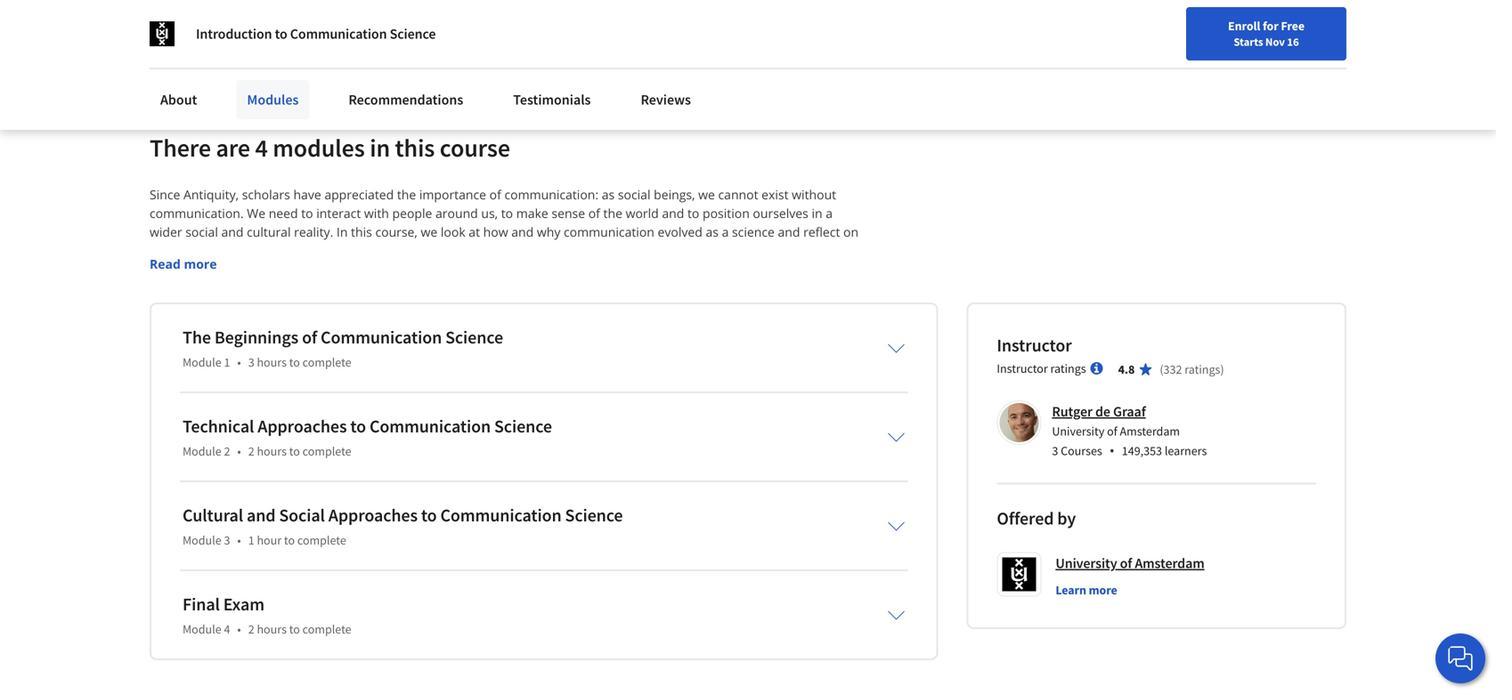 Task type: vqa. For each thing, say whether or not it's contained in the screenshot.
scholarships
no



Task type: locate. For each thing, give the bounding box(es) containing it.
around
[[436, 205, 478, 222]]

1 vertical spatial this
[[351, 224, 372, 241]]

courses
[[1061, 443, 1102, 459]]

a up reflect
[[826, 205, 833, 222]]

module
[[183, 355, 221, 371], [183, 444, 221, 460], [183, 533, 221, 549], [183, 622, 221, 638]]

and
[[324, 22, 347, 39], [662, 205, 684, 222], [221, 224, 244, 241], [511, 224, 534, 241], [778, 224, 800, 241], [339, 261, 361, 278], [247, 505, 276, 527]]

final
[[183, 594, 220, 616]]

3 inside the beginnings of communication science module 1 • 3 hours to complete
[[248, 355, 254, 371]]

learn
[[1056, 583, 1087, 599]]

modules link
[[236, 80, 309, 119]]

university
[[1052, 424, 1105, 440], [1056, 555, 1117, 573]]

1 inside "cultural and social approaches to communication science module 3 • 1 hour to complete"
[[248, 533, 254, 549]]

how
[[483, 224, 508, 241]]

2 vertical spatial 3
[[224, 533, 230, 549]]

science up itself,
[[732, 224, 775, 241]]

1 vertical spatial amsterdam
[[1135, 555, 1205, 573]]

1 vertical spatial university
[[1056, 555, 1117, 573]]

• inside final exam module 4 • 2 hours to complete
[[237, 622, 241, 638]]

share it on social media and in your performance review
[[180, 22, 513, 39]]

interact
[[316, 205, 361, 222]]

3 hours from the top
[[257, 622, 287, 638]]

cultural
[[247, 224, 291, 241]]

0 vertical spatial people
[[392, 205, 432, 222]]

1 vertical spatial more
[[1089, 583, 1118, 599]]

english button
[[1123, 0, 1230, 58]]

0 vertical spatial the
[[322, 242, 343, 259]]

1 vertical spatial the
[[183, 327, 211, 349]]

3 inside "cultural and social approaches to communication science module 3 • 1 hour to complete"
[[224, 533, 230, 549]]

module down technical
[[183, 444, 221, 460]]

1 horizontal spatial the
[[322, 242, 343, 259]]

world.
[[710, 261, 747, 278]]

1 horizontal spatial 1
[[248, 533, 254, 549]]

1 vertical spatial hours
[[257, 444, 287, 460]]

0 vertical spatial as
[[602, 186, 615, 203]]

1 vertical spatial course
[[347, 242, 386, 259]]

reviews link
[[630, 80, 702, 119]]

about
[[160, 91, 197, 109]]

0 horizontal spatial 4
[[224, 622, 230, 638]]

sense
[[552, 205, 585, 222]]

2 instructor from the top
[[997, 361, 1048, 377]]

None search field
[[254, 11, 681, 47]]

0 horizontal spatial with
[[364, 205, 389, 222]]

science up the world.
[[713, 242, 756, 259]]

instructor for instructor
[[997, 335, 1072, 357]]

hours inside "technical approaches to communication science module 2 • 2 hours to complete"
[[257, 444, 287, 460]]

1 vertical spatial a
[[722, 224, 729, 241]]

0 horizontal spatial we
[[421, 224, 438, 241]]

cultural
[[183, 505, 243, 527]]

history,
[[235, 261, 278, 278]]

1 horizontal spatial with
[[571, 261, 596, 278]]

over
[[659, 261, 685, 278]]

4 down exam
[[224, 622, 230, 638]]

149,353
[[1122, 443, 1162, 459]]

0 vertical spatial amsterdam
[[1120, 424, 1180, 440]]

of inside the beginnings of communication science module 1 • 3 hours to complete
[[302, 327, 317, 349]]

2 hours from the top
[[257, 444, 287, 460]]

at
[[469, 224, 480, 241]]

and up hour
[[247, 505, 276, 527]]

together
[[518, 261, 568, 278]]

the down in
[[322, 242, 343, 259]]

hours
[[257, 355, 287, 371], [257, 444, 287, 460], [257, 622, 287, 638]]

2 horizontal spatial 3
[[1052, 443, 1058, 459]]

hours down exam
[[257, 622, 287, 638]]

1 vertical spatial approaches
[[328, 505, 418, 527]]

• inside "technical approaches to communication science module 2 • 2 hours to complete"
[[237, 444, 241, 460]]

communication
[[290, 25, 387, 43], [321, 327, 442, 349], [370, 416, 491, 438], [440, 505, 562, 527]]

science
[[390, 25, 436, 43], [445, 327, 503, 349], [494, 416, 552, 438], [565, 505, 623, 527]]

the right over
[[688, 261, 707, 278]]

3 down beginnings
[[248, 355, 254, 371]]

0 vertical spatial course
[[440, 132, 510, 164]]

as right communication:
[[602, 186, 615, 203]]

3
[[248, 355, 254, 371], [1052, 443, 1058, 459], [224, 533, 230, 549]]

instructor
[[997, 335, 1072, 357], [997, 361, 1048, 377]]

approaches
[[258, 416, 347, 438], [328, 505, 418, 527]]

dominant
[[194, 242, 250, 259]]

this right in
[[351, 224, 372, 241]]

1 vertical spatial with
[[571, 261, 596, 278]]

1 vertical spatial communication
[[619, 242, 710, 259]]

the
[[322, 242, 343, 259], [183, 327, 211, 349]]

0 horizontal spatial ratings
[[1051, 361, 1086, 377]]

1 vertical spatial as
[[706, 224, 719, 241]]

0 vertical spatial in
[[350, 22, 361, 39]]

science inside the beginnings of communication science module 1 • 3 hours to complete
[[445, 327, 503, 349]]

of inside rutger de  graaf university of amsterdam 3 courses • 149,353 learners
[[1107, 424, 1118, 440]]

0 vertical spatial university
[[1052, 424, 1105, 440]]

wider
[[150, 224, 182, 241]]

0 horizontal spatial as
[[602, 186, 615, 203]]

read more
[[150, 256, 217, 273]]

dimensions
[[150, 261, 217, 278]]

we
[[698, 186, 715, 203], [421, 224, 438, 241]]

communication down world
[[564, 224, 655, 241]]

module down final
[[183, 622, 221, 638]]

approaches inside "cultural and social approaches to communication science module 3 • 1 hour to complete"
[[328, 505, 418, 527]]

1 horizontal spatial on
[[844, 224, 859, 241]]

0 horizontal spatial course
[[347, 242, 386, 259]]

rutger de  graaf link
[[1052, 403, 1146, 421]]

communication up over
[[619, 242, 710, 259]]

we up the position
[[698, 186, 715, 203]]

0 vertical spatial communication
[[564, 224, 655, 241]]

instructor ratings
[[997, 361, 1086, 377]]

this down recommendations link
[[395, 132, 435, 164]]

university up learn more button
[[1056, 555, 1117, 573]]

a down the position
[[722, 224, 729, 241]]

on
[[228, 22, 244, 39], [844, 224, 859, 241]]

0 horizontal spatial on
[[228, 22, 244, 39]]

module inside final exam module 4 • 2 hours to complete
[[183, 622, 221, 638]]

hours inside the beginnings of communication science module 1 • 3 hours to complete
[[257, 355, 287, 371]]

approaches right technical
[[258, 416, 347, 438]]

testimonials
[[513, 91, 591, 109]]

this inside since antiquity, scholars have appreciated the importance of communication: as social beings, we cannot exist without communication. we need to interact with people around us, to make sense of the world and to position ourselves in a wider social and cultural reality. in this course, we look at how and why communication evolved as a science and reflect on today's dominant paradigms. the course also extends beyond the boundaries of communication science itself, exploring dimensions of history, sociology and psychology. join our class, together with people all over the world.
[[351, 224, 372, 241]]

1 vertical spatial on
[[844, 224, 859, 241]]

0 vertical spatial hours
[[257, 355, 287, 371]]

people up course,
[[392, 205, 432, 222]]

2
[[224, 444, 230, 460], [248, 444, 254, 460], [248, 622, 254, 638]]

2 module from the top
[[183, 444, 221, 460]]

more for read more
[[184, 256, 217, 273]]

3 down the cultural
[[224, 533, 230, 549]]

2 vertical spatial in
[[812, 205, 823, 222]]

the left world
[[603, 205, 623, 222]]

• left hour
[[237, 533, 241, 549]]

332
[[1164, 362, 1182, 378]]

course up importance
[[440, 132, 510, 164]]

4
[[255, 132, 268, 164], [224, 622, 230, 638]]

communication.
[[150, 205, 244, 222]]

1 horizontal spatial in
[[370, 132, 390, 164]]

1 horizontal spatial as
[[706, 224, 719, 241]]

0 vertical spatial 1
[[224, 355, 230, 371]]

1 vertical spatial 3
[[1052, 443, 1058, 459]]

0 vertical spatial 3
[[248, 355, 254, 371]]

to
[[275, 25, 287, 43], [301, 205, 313, 222], [501, 205, 513, 222], [688, 205, 700, 222], [289, 355, 300, 371], [350, 416, 366, 438], [289, 444, 300, 460], [421, 505, 437, 527], [284, 533, 295, 549], [289, 622, 300, 638]]

social up world
[[618, 186, 651, 203]]

1 horizontal spatial we
[[698, 186, 715, 203]]

1 vertical spatial social
[[618, 186, 651, 203]]

approaches inside "technical approaches to communication science module 2 • 2 hours to complete"
[[258, 416, 347, 438]]

recommendations link
[[338, 80, 474, 119]]

0 horizontal spatial more
[[184, 256, 217, 273]]

4 right the are
[[255, 132, 268, 164]]

class,
[[484, 261, 515, 278]]

in
[[337, 224, 348, 241]]

0 vertical spatial instructor
[[997, 335, 1072, 357]]

• down exam
[[237, 622, 241, 638]]

1 hours from the top
[[257, 355, 287, 371]]

beginnings
[[214, 327, 299, 349]]

enroll
[[1228, 18, 1261, 34]]

people
[[392, 205, 432, 222], [599, 261, 639, 278]]

3 module from the top
[[183, 533, 221, 549]]

0 vertical spatial social
[[247, 22, 281, 39]]

on right it
[[228, 22, 244, 39]]

more
[[184, 256, 217, 273], [1089, 583, 1118, 599]]

(
[[1160, 362, 1164, 378]]

1 horizontal spatial this
[[395, 132, 435, 164]]

and down beings,
[[662, 205, 684, 222]]

and down ourselves
[[778, 224, 800, 241]]

as down the position
[[706, 224, 719, 241]]

4 inside final exam module 4 • 2 hours to complete
[[224, 622, 230, 638]]

1 vertical spatial 1
[[248, 533, 254, 549]]

1 down beginnings
[[224, 355, 230, 371]]

• left '149,353'
[[1110, 442, 1115, 461]]

1 vertical spatial 4
[[224, 622, 230, 638]]

the left beginnings
[[183, 327, 211, 349]]

for
[[1263, 18, 1279, 34]]

complete inside "cultural and social approaches to communication science module 3 • 1 hour to complete"
[[297, 533, 346, 549]]

1 vertical spatial we
[[421, 224, 438, 241]]

course
[[440, 132, 510, 164], [347, 242, 386, 259]]

1 horizontal spatial 3
[[248, 355, 254, 371]]

a
[[826, 205, 833, 222], [722, 224, 729, 241]]

science inside "cultural and social approaches to communication science module 3 • 1 hour to complete"
[[565, 505, 623, 527]]

with down appreciated
[[364, 205, 389, 222]]

1 inside the beginnings of communication science module 1 • 3 hours to complete
[[224, 355, 230, 371]]

antiquity,
[[183, 186, 239, 203]]

0 horizontal spatial 3
[[224, 533, 230, 549]]

2 horizontal spatial in
[[812, 205, 823, 222]]

module down the cultural
[[183, 533, 221, 549]]

course down in
[[347, 242, 386, 259]]

• inside the beginnings of communication science module 1 • 3 hours to complete
[[237, 355, 241, 371]]

module down beginnings
[[183, 355, 221, 371]]

free
[[1281, 18, 1305, 34]]

social left media at top
[[247, 22, 281, 39]]

to inside final exam module 4 • 2 hours to complete
[[289, 622, 300, 638]]

approaches right social
[[328, 505, 418, 527]]

and down in
[[339, 261, 361, 278]]

0 horizontal spatial this
[[351, 224, 372, 241]]

complete
[[303, 355, 351, 371], [303, 444, 351, 460], [297, 533, 346, 549], [303, 622, 351, 638]]

social down the communication.
[[185, 224, 218, 241]]

communication
[[564, 224, 655, 241], [619, 242, 710, 259]]

1 horizontal spatial people
[[599, 261, 639, 278]]

• down technical
[[237, 444, 241, 460]]

0 horizontal spatial people
[[392, 205, 432, 222]]

3 left courses
[[1052, 443, 1058, 459]]

rutger de  graaf image
[[1000, 404, 1039, 443]]

1 left hour
[[248, 533, 254, 549]]

1 module from the top
[[183, 355, 221, 371]]

1 horizontal spatial a
[[826, 205, 833, 222]]

communication inside "cultural and social approaches to communication science module 3 • 1 hour to complete"
[[440, 505, 562, 527]]

4 module from the top
[[183, 622, 221, 638]]

communication inside "technical approaches to communication science module 2 • 2 hours to complete"
[[370, 416, 491, 438]]

all
[[643, 261, 656, 278]]

1 horizontal spatial more
[[1089, 583, 1118, 599]]

0 horizontal spatial 1
[[224, 355, 230, 371]]

0 vertical spatial this
[[395, 132, 435, 164]]

ratings up the rutger
[[1051, 361, 1086, 377]]

0 horizontal spatial the
[[183, 327, 211, 349]]

on inside since antiquity, scholars have appreciated the importance of communication: as social beings, we cannot exist without communication. we need to interact with people around us, to make sense of the world and to position ourselves in a wider social and cultural reality. in this course, we look at how and why communication evolved as a science and reflect on today's dominant paradigms. the course also extends beyond the boundaries of communication science itself, exploring dimensions of history, sociology and psychology. join our class, together with people all over the world.
[[844, 224, 859, 241]]

0 vertical spatial approaches
[[258, 416, 347, 438]]

1 vertical spatial in
[[370, 132, 390, 164]]

• down beginnings
[[237, 355, 241, 371]]

1 vertical spatial instructor
[[997, 361, 1048, 377]]

testimonials link
[[503, 80, 602, 119]]

2 vertical spatial hours
[[257, 622, 287, 638]]

16
[[1287, 35, 1299, 49]]

the up course,
[[397, 186, 416, 203]]

the up together
[[512, 242, 531, 259]]

the inside the beginnings of communication science module 1 • 3 hours to complete
[[183, 327, 211, 349]]

there
[[150, 132, 211, 164]]

technical approaches to communication science module 2 • 2 hours to complete
[[183, 416, 552, 460]]

on right reflect
[[844, 224, 859, 241]]

with down the boundaries
[[571, 261, 596, 278]]

modules
[[273, 132, 365, 164]]

complete inside final exam module 4 • 2 hours to complete
[[303, 622, 351, 638]]

we up extends
[[421, 224, 438, 241]]

ratings right the 332 at right bottom
[[1185, 362, 1221, 378]]

0 horizontal spatial social
[[185, 224, 218, 241]]

0 horizontal spatial in
[[350, 22, 361, 39]]

this
[[395, 132, 435, 164], [351, 224, 372, 241]]

we
[[247, 205, 265, 222]]

as
[[602, 186, 615, 203], [706, 224, 719, 241]]

in down without
[[812, 205, 823, 222]]

hours up social
[[257, 444, 287, 460]]

instructor up rutger de  graaf icon
[[997, 361, 1048, 377]]

instructor up the instructor ratings
[[997, 335, 1072, 357]]

in up appreciated
[[370, 132, 390, 164]]

0 vertical spatial more
[[184, 256, 217, 273]]

university up courses
[[1052, 424, 1105, 440]]

social
[[247, 22, 281, 39], [618, 186, 651, 203], [185, 224, 218, 241]]

3 for science
[[224, 533, 230, 549]]

1 instructor from the top
[[997, 335, 1072, 357]]

with
[[364, 205, 389, 222], [571, 261, 596, 278]]

in left your
[[350, 22, 361, 39]]

0 vertical spatial with
[[364, 205, 389, 222]]

0 vertical spatial science
[[732, 224, 775, 241]]

complete inside "technical approaches to communication science module 2 • 2 hours to complete"
[[303, 444, 351, 460]]

psychology.
[[364, 261, 432, 278]]

0 vertical spatial 4
[[255, 132, 268, 164]]

hours down beginnings
[[257, 355, 287, 371]]

of
[[490, 186, 501, 203], [588, 205, 600, 222], [604, 242, 616, 259], [220, 261, 232, 278], [302, 327, 317, 349], [1107, 424, 1118, 440], [1120, 555, 1132, 573]]

people left all on the left top of the page
[[599, 261, 639, 278]]



Task type: describe. For each thing, give the bounding box(es) containing it.
de
[[1096, 403, 1111, 421]]

exploring
[[793, 242, 848, 259]]

module inside the beginnings of communication science module 1 • 3 hours to complete
[[183, 355, 221, 371]]

to inside the beginnings of communication science module 1 • 3 hours to complete
[[289, 355, 300, 371]]

and down make
[[511, 224, 534, 241]]

and right media at top
[[324, 22, 347, 39]]

sociology
[[282, 261, 335, 278]]

modules
[[247, 91, 299, 109]]

hour
[[257, 533, 282, 549]]

module inside "cultural and social approaches to communication science module 3 • 1 hour to complete"
[[183, 533, 221, 549]]

0 vertical spatial we
[[698, 186, 715, 203]]

position
[[703, 205, 750, 222]]

share
[[180, 22, 214, 39]]

graaf
[[1113, 403, 1146, 421]]

offered
[[997, 508, 1054, 530]]

performance
[[394, 22, 471, 39]]

and up dominant
[[221, 224, 244, 241]]

media
[[284, 22, 322, 39]]

and inside "cultural and social approaches to communication science module 3 • 1 hour to complete"
[[247, 505, 276, 527]]

1 horizontal spatial course
[[440, 132, 510, 164]]

exist
[[762, 186, 789, 203]]

today's
[[150, 242, 191, 259]]

why
[[537, 224, 561, 241]]

make
[[516, 205, 548, 222]]

reflect
[[803, 224, 840, 241]]

4.8
[[1118, 362, 1135, 378]]

1 horizontal spatial ratings
[[1185, 362, 1221, 378]]

learn more button
[[1056, 582, 1118, 600]]

communication inside the beginnings of communication science module 1 • 3 hours to complete
[[321, 327, 442, 349]]

enroll for free starts nov 16
[[1228, 18, 1305, 49]]

by
[[1058, 508, 1076, 530]]

have
[[293, 186, 321, 203]]

chat with us image
[[1447, 645, 1475, 673]]

university inside rutger de  graaf university of amsterdam 3 courses • 149,353 learners
[[1052, 424, 1105, 440]]

your
[[364, 22, 391, 39]]

university of amsterdam link
[[1056, 553, 1205, 575]]

beyond
[[465, 242, 509, 259]]

beings,
[[654, 186, 695, 203]]

technical
[[183, 416, 254, 438]]

us,
[[481, 205, 498, 222]]

( 332 ratings )
[[1160, 362, 1224, 378]]

communication:
[[505, 186, 599, 203]]

read more button
[[150, 255, 217, 274]]

2 inside final exam module 4 • 2 hours to complete
[[248, 622, 254, 638]]

final exam module 4 • 2 hours to complete
[[183, 594, 351, 638]]

1 vertical spatial people
[[599, 261, 639, 278]]

need
[[269, 205, 298, 222]]

reviews
[[641, 91, 691, 109]]

course,
[[375, 224, 418, 241]]

cannot
[[718, 186, 758, 203]]

• inside rutger de  graaf university of amsterdam 3 courses • 149,353 learners
[[1110, 442, 1115, 461]]

0 vertical spatial on
[[228, 22, 244, 39]]

1 horizontal spatial 4
[[255, 132, 268, 164]]

hours for approaches
[[257, 444, 287, 460]]

hours inside final exam module 4 • 2 hours to complete
[[257, 622, 287, 638]]

recommendations
[[349, 91, 463, 109]]

learners
[[1165, 443, 1207, 459]]

importance
[[419, 186, 486, 203]]

are
[[216, 132, 250, 164]]

exam
[[223, 594, 265, 616]]

• inside "cultural and social approaches to communication science module 3 • 1 hour to complete"
[[237, 533, 241, 549]]

science inside "technical approaches to communication science module 2 • 2 hours to complete"
[[494, 416, 552, 438]]

it
[[217, 22, 226, 39]]

extends
[[416, 242, 462, 259]]

show notifications image
[[1256, 22, 1277, 44]]

complete inside the beginnings of communication science module 1 • 3 hours to complete
[[303, 355, 351, 371]]

the inside since antiquity, scholars have appreciated the importance of communication: as social beings, we cannot exist without communication. we need to interact with people around us, to make sense of the world and to position ourselves in a wider social and cultural reality. in this course, we look at how and why communication evolved as a science and reflect on today's dominant paradigms. the course also extends beyond the boundaries of communication science itself, exploring dimensions of history, sociology and psychology. join our class, together with people all over the world.
[[322, 242, 343, 259]]

coursera career certificate image
[[1010, 0, 1307, 93]]

introduction to communication science
[[196, 25, 436, 43]]

also
[[389, 242, 413, 259]]

0 horizontal spatial a
[[722, 224, 729, 241]]

1 horizontal spatial social
[[247, 22, 281, 39]]

more for learn more
[[1089, 583, 1118, 599]]

1 vertical spatial science
[[713, 242, 756, 259]]

0 vertical spatial a
[[826, 205, 833, 222]]

course inside since antiquity, scholars have appreciated the importance of communication: as social beings, we cannot exist without communication. we need to interact with people around us, to make sense of the world and to position ourselves in a wider social and cultural reality. in this course, we look at how and why communication evolved as a science and reflect on today's dominant paradigms. the course also extends beyond the boundaries of communication science itself, exploring dimensions of history, sociology and psychology. join our class, together with people all over the world.
[[347, 242, 386, 259]]

there are 4 modules in this course
[[150, 132, 510, 164]]

itself,
[[759, 242, 790, 259]]

amsterdam inside rutger de  graaf university of amsterdam 3 courses • 149,353 learners
[[1120, 424, 1180, 440]]

join
[[435, 261, 457, 278]]

3 for 1
[[248, 355, 254, 371]]

2 horizontal spatial social
[[618, 186, 651, 203]]

module inside "technical approaches to communication science module 2 • 2 hours to complete"
[[183, 444, 221, 460]]

instructor for instructor ratings
[[997, 361, 1048, 377]]

ourselves
[[753, 205, 809, 222]]

nov
[[1266, 35, 1285, 49]]

evolved
[[658, 224, 703, 241]]

learn more
[[1056, 583, 1118, 599]]

)
[[1221, 362, 1224, 378]]

university of amsterdam
[[1056, 555, 1205, 573]]

world
[[626, 205, 659, 222]]

look
[[441, 224, 466, 241]]

offered by
[[997, 508, 1076, 530]]

scholars
[[242, 186, 290, 203]]

since
[[150, 186, 180, 203]]

without
[[792, 186, 836, 203]]

rutger de  graaf university of amsterdam 3 courses • 149,353 learners
[[1052, 403, 1207, 461]]

starts
[[1234, 35, 1263, 49]]

since antiquity, scholars have appreciated the importance of communication: as social beings, we cannot exist without communication. we need to interact with people around us, to make sense of the world and to position ourselves in a wider social and cultural reality. in this course, we look at how and why communication evolved as a science and reflect on today's dominant paradigms. the course also extends beyond the boundaries of communication science itself, exploring dimensions of history, sociology and psychology. join our class, together with people all over the world.
[[150, 186, 862, 278]]

read
[[150, 256, 181, 273]]

2 vertical spatial social
[[185, 224, 218, 241]]

3 inside rutger de  graaf university of amsterdam 3 courses • 149,353 learners
[[1052, 443, 1058, 459]]

university of amsterdam image
[[150, 21, 175, 46]]

hours for beginnings
[[257, 355, 287, 371]]

cultural and social approaches to communication science module 3 • 1 hour to complete
[[183, 505, 623, 549]]

english
[[1155, 20, 1198, 38]]

review
[[474, 22, 513, 39]]

in inside since antiquity, scholars have appreciated the importance of communication: as social beings, we cannot exist without communication. we need to interact with people around us, to make sense of the world and to position ourselves in a wider social and cultural reality. in this course, we look at how and why communication evolved as a science and reflect on today's dominant paradigms. the course also extends beyond the boundaries of communication science itself, exploring dimensions of history, sociology and psychology. join our class, together with people all over the world.
[[812, 205, 823, 222]]

social
[[279, 505, 325, 527]]



